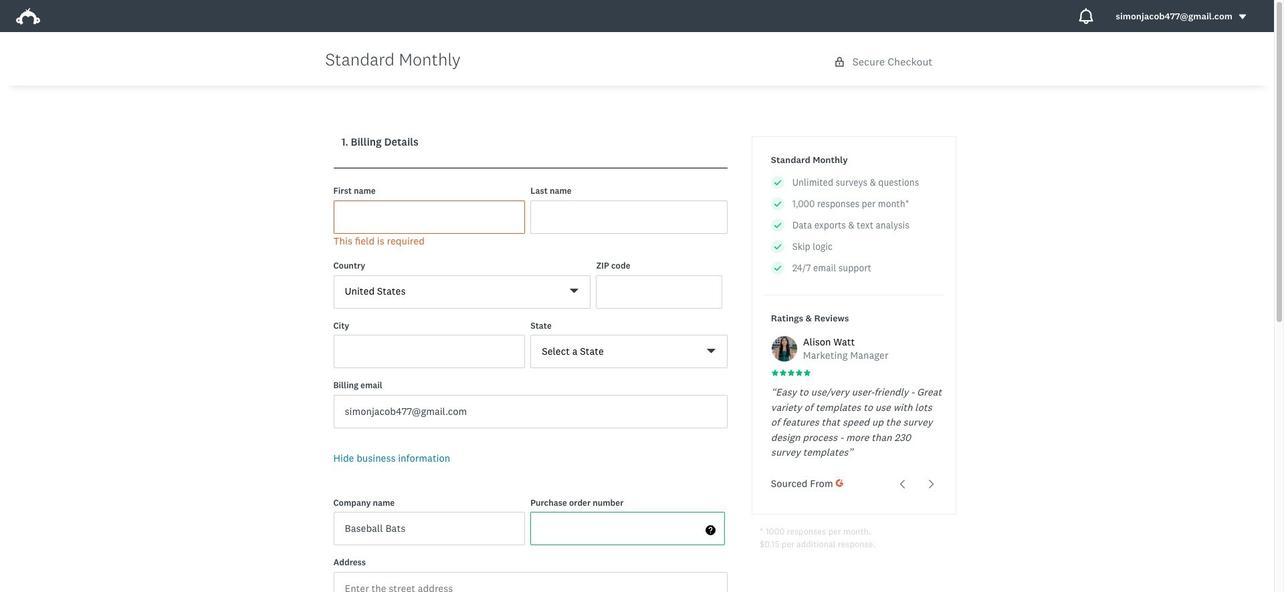Task type: vqa. For each thing, say whether or not it's contained in the screenshot.
second the Products Icon from the right
no



Task type: locate. For each thing, give the bounding box(es) containing it.
Enter the street address text field
[[333, 572, 728, 593]]

None telephone field
[[596, 275, 722, 309]]

chevronright image
[[927, 480, 937, 490]]

chevronleft image
[[898, 480, 908, 490]]

None text field
[[333, 395, 728, 428], [333, 512, 525, 546], [333, 395, 728, 428], [333, 512, 525, 546]]

None text field
[[333, 200, 525, 234], [531, 200, 728, 234], [333, 335, 525, 369], [531, 512, 725, 546], [333, 200, 525, 234], [531, 200, 728, 234], [333, 335, 525, 369], [531, 512, 725, 546]]

help image
[[706, 526, 716, 536]]



Task type: describe. For each thing, give the bounding box(es) containing it.
products icon image
[[1078, 8, 1095, 24]]

dropdown arrow image
[[1238, 12, 1248, 22]]

surveymonkey logo image
[[16, 8, 40, 25]]



